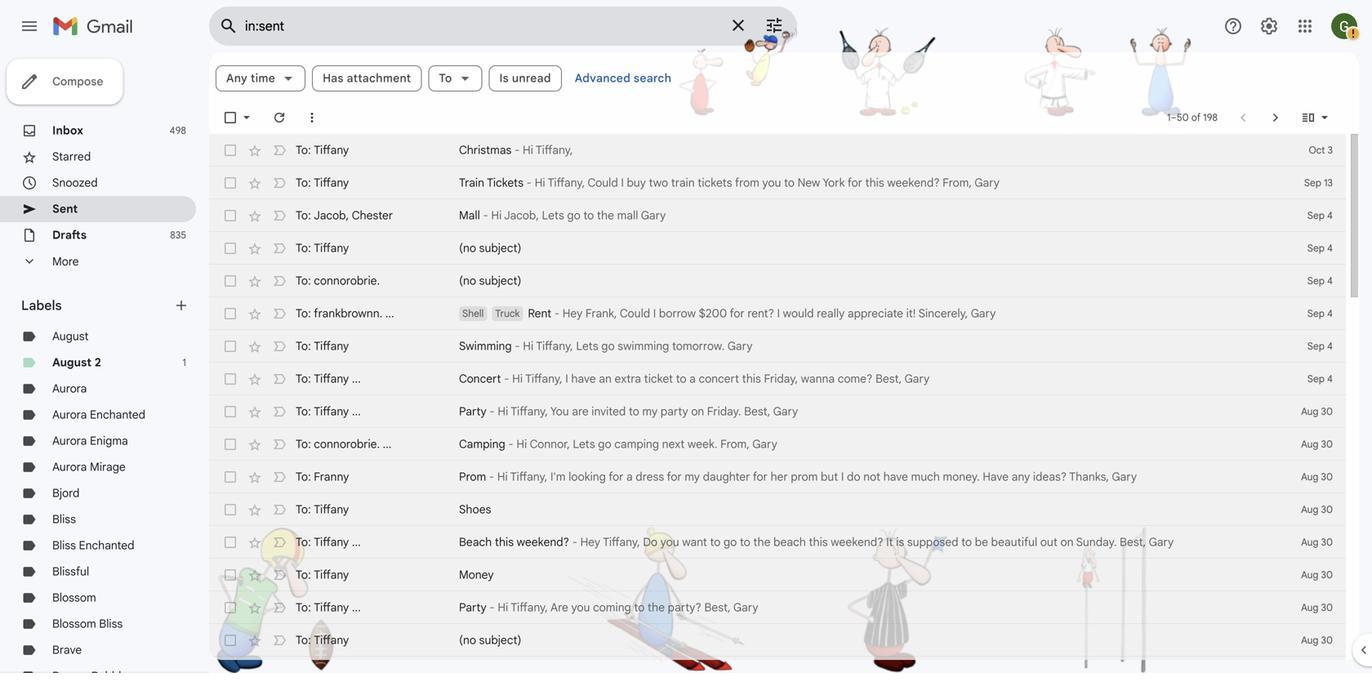 Task type: locate. For each thing, give the bounding box(es) containing it.
i left borrow
[[653, 306, 656, 321]]

2 to: tiffany from the top
[[296, 176, 349, 190]]

5 4 from the top
[[1328, 340, 1333, 353]]

0 horizontal spatial the
[[597, 208, 614, 223]]

you
[[763, 176, 781, 190], [661, 535, 680, 549], [572, 601, 590, 615]]

- right prom on the bottom of page
[[489, 470, 495, 484]]

0 vertical spatial you
[[763, 176, 781, 190]]

3 4 from the top
[[1328, 275, 1333, 287]]

1 horizontal spatial my
[[685, 470, 700, 484]]

1 for 1
[[183, 357, 186, 369]]

1 to: tiffany from the top
[[296, 143, 349, 157]]

to: tiffany
[[296, 143, 349, 157], [296, 176, 349, 190], [296, 241, 349, 255], [296, 339, 349, 353], [296, 503, 349, 517], [296, 568, 349, 582], [296, 633, 349, 648]]

2 vertical spatial you
[[572, 601, 590, 615]]

6 4 from the top
[[1328, 373, 1333, 385]]

4 for third 'row' from the top of the page
[[1328, 210, 1333, 222]]

sep 4 for fifth 'row' from the top of the page
[[1308, 275, 1333, 287]]

subject) for to: connorobrie.
[[479, 274, 522, 288]]

this
[[866, 176, 885, 190], [742, 372, 761, 386], [495, 535, 514, 549], [809, 535, 828, 549]]

aurora up the aurora mirage link at the bottom left
[[52, 434, 87, 448]]

3 sep 4 from the top
[[1308, 275, 1333, 287]]

hi right tickets
[[535, 176, 546, 190]]

5 sep 4 from the top
[[1308, 340, 1333, 353]]

to right ticket
[[676, 372, 687, 386]]

1 vertical spatial hey
[[581, 535, 601, 549]]

you right are
[[572, 601, 590, 615]]

enchanted up enigma
[[90, 408, 145, 422]]

0 vertical spatial 1
[[1168, 112, 1171, 124]]

aurora for aurora enigma
[[52, 434, 87, 448]]

1 horizontal spatial you
[[661, 535, 680, 549]]

4 aurora from the top
[[52, 460, 87, 474]]

subject) down money
[[479, 633, 522, 648]]

go left camping
[[598, 437, 612, 451]]

supposed
[[908, 535, 959, 549]]

1 vertical spatial on
[[1061, 535, 1074, 549]]

-
[[515, 143, 520, 157], [527, 176, 532, 190], [483, 208, 488, 223], [555, 306, 560, 321], [515, 339, 520, 353], [504, 372, 510, 386], [490, 404, 495, 419], [508, 437, 514, 451], [489, 470, 495, 484], [572, 535, 578, 549], [490, 601, 495, 615]]

1 vertical spatial party
[[459, 601, 487, 615]]

advanced search
[[575, 71, 672, 85]]

to: tiffany ...
[[296, 372, 361, 386], [296, 404, 361, 419], [296, 535, 361, 549], [296, 601, 361, 615]]

1 horizontal spatial a
[[690, 372, 696, 386]]

tiffany, for hi tiffany, you are invited to my party on friday. best, gary
[[511, 404, 548, 419]]

go right want
[[724, 535, 737, 549]]

lets
[[542, 208, 564, 223], [576, 339, 599, 353], [573, 437, 595, 451]]

to right the invited
[[629, 404, 640, 419]]

1 vertical spatial my
[[685, 470, 700, 484]]

1 aurora from the top
[[52, 382, 87, 396]]

4 aug 30 from the top
[[1302, 504, 1333, 516]]

subject) down "jacob,"
[[479, 241, 522, 255]]

0 vertical spatial august
[[52, 329, 89, 344]]

compose
[[52, 74, 103, 89]]

2 vertical spatial (no subject)
[[459, 633, 522, 648]]

tiffany, for hi tiffany, are you coming to the party? best, gary
[[511, 601, 548, 615]]

- right camping
[[508, 437, 514, 451]]

7 aug from the top
[[1302, 602, 1319, 614]]

best, right come?
[[876, 372, 902, 386]]

is
[[896, 535, 905, 549]]

weekend? down i'm
[[517, 535, 569, 549]]

aug 30 for 10th 'row' from the top
[[1302, 438, 1333, 451]]

11 to: from the top
[[296, 470, 311, 484]]

13
[[1325, 177, 1333, 189]]

aurora down august 2
[[52, 382, 87, 396]]

buy
[[627, 176, 646, 190]]

you right do
[[661, 535, 680, 549]]

to right coming
[[634, 601, 645, 615]]

2 sep 4 from the top
[[1308, 242, 1333, 255]]

go up an on the left of the page
[[602, 339, 615, 353]]

2 horizontal spatial weekend?
[[888, 176, 940, 190]]

1 horizontal spatial the
[[648, 601, 665, 615]]

4 for eighth 'row' from the top
[[1328, 373, 1333, 385]]

7 to: from the top
[[296, 339, 311, 353]]

enchanted up "blissful" link
[[79, 538, 134, 553]]

1 vertical spatial enchanted
[[79, 538, 134, 553]]

3 row from the top
[[209, 199, 1347, 232]]

7 to: tiffany from the top
[[296, 633, 349, 648]]

0 vertical spatial enchanted
[[90, 408, 145, 422]]

8 row from the top
[[209, 363, 1347, 395]]

hi for hi tiffany, you are invited to my party on friday. best, gary
[[498, 404, 508, 419]]

aurora enchanted
[[52, 408, 145, 422]]

- right christmas
[[515, 143, 520, 157]]

0 horizontal spatial on
[[691, 404, 705, 419]]

2 4 from the top
[[1328, 242, 1333, 255]]

do
[[643, 535, 658, 549]]

2 aug 30 from the top
[[1302, 438, 1333, 451]]

2 blossom from the top
[[52, 617, 96, 631]]

party for party - hi tiffany, are you coming to the party? best, gary
[[459, 601, 487, 615]]

has
[[323, 71, 344, 85]]

aug 30 for 3rd 'row' from the bottom of the page
[[1302, 602, 1333, 614]]

august left 2
[[52, 355, 92, 370]]

None checkbox
[[222, 175, 239, 191], [222, 273, 239, 289], [222, 338, 239, 355], [222, 502, 239, 518], [222, 534, 239, 551], [222, 632, 239, 649], [222, 175, 239, 191], [222, 273, 239, 289], [222, 338, 239, 355], [222, 502, 239, 518], [222, 534, 239, 551], [222, 632, 239, 649]]

the
[[597, 208, 614, 223], [754, 535, 771, 549], [648, 601, 665, 615]]

4 aug from the top
[[1302, 504, 1319, 516]]

2 horizontal spatial you
[[763, 176, 781, 190]]

2 vertical spatial (no subject) link
[[459, 632, 1257, 649]]

8 aug from the top
[[1302, 634, 1319, 647]]

0 horizontal spatial my
[[643, 404, 658, 419]]

1 horizontal spatial have
[[884, 470, 909, 484]]

main content
[[209, 52, 1360, 673]]

much
[[911, 470, 940, 484]]

train
[[459, 176, 485, 190]]

8 30 from the top
[[1322, 634, 1333, 647]]

the left beach
[[754, 535, 771, 549]]

enchanted for bliss enchanted
[[79, 538, 134, 553]]

blossom link
[[52, 591, 96, 605]]

3 to: tiffany ... from the top
[[296, 535, 361, 549]]

1 inside labels navigation
[[183, 357, 186, 369]]

aurora for aurora mirage
[[52, 460, 87, 474]]

have right not
[[884, 470, 909, 484]]

settings image
[[1260, 16, 1280, 36]]

invited
[[592, 404, 626, 419]]

1 vertical spatial connorobrie.
[[314, 437, 380, 451]]

weekend?
[[888, 176, 940, 190], [517, 535, 569, 549], [831, 535, 884, 549]]

1 sep 4 from the top
[[1308, 210, 1333, 222]]

1 (no subject) from the top
[[459, 241, 522, 255]]

1 horizontal spatial weekend?
[[831, 535, 884, 549]]

york
[[823, 176, 845, 190]]

tomorrow.
[[672, 339, 725, 353]]

advanced search options image
[[758, 9, 791, 42]]

on right party
[[691, 404, 705, 419]]

aug for seventh 'row' from the bottom of the page
[[1302, 471, 1319, 483]]

hi right concert
[[512, 372, 523, 386]]

lets for connor,
[[573, 437, 595, 451]]

hi left "jacob,"
[[491, 208, 502, 223]]

do
[[847, 470, 861, 484]]

0 horizontal spatial could
[[588, 176, 618, 190]]

to: tiffany for train tickets
[[296, 176, 349, 190]]

bjord
[[52, 486, 80, 500]]

0 vertical spatial (no subject)
[[459, 241, 522, 255]]

sep 4 for eighth 'row' from the top
[[1308, 373, 1333, 385]]

connorobrie. up franny
[[314, 437, 380, 451]]

7 tiffany from the top
[[314, 503, 349, 517]]

thanks,
[[1070, 470, 1110, 484]]

hi up tickets
[[523, 143, 533, 157]]

30 for 2nd 'row' from the bottom of the page
[[1322, 634, 1333, 647]]

aurora for aurora link
[[52, 382, 87, 396]]

blossom down blissful
[[52, 591, 96, 605]]

... for beach this weekend? - hey tiffany, do you want to go to the beach this weekend? it is supposed to be beautiful out on sunday. best, gary
[[352, 535, 361, 549]]

- right rent
[[555, 306, 560, 321]]

5 30 from the top
[[1322, 536, 1333, 549]]

- up camping
[[490, 404, 495, 419]]

0 vertical spatial lets
[[542, 208, 564, 223]]

- for rent - hey frank, could i borrow $200 for rent? i would really appreciate it! sincerely, gary
[[555, 306, 560, 321]]

4 tiffany from the top
[[314, 339, 349, 353]]

4 to: tiffany from the top
[[296, 339, 349, 353]]

30 for 10th 'row' from the top
[[1322, 438, 1333, 451]]

1 vertical spatial 1
[[183, 357, 186, 369]]

search mail image
[[214, 11, 243, 41]]

1 horizontal spatial 1
[[1168, 112, 1171, 124]]

5 to: tiffany from the top
[[296, 503, 349, 517]]

the left the party? in the bottom of the page
[[648, 601, 665, 615]]

2 aurora from the top
[[52, 408, 87, 422]]

$200
[[699, 306, 727, 321]]

next
[[662, 437, 685, 451]]

lets down frank,
[[576, 339, 599, 353]]

2 connorobrie. from the top
[[314, 437, 380, 451]]

3 aurora from the top
[[52, 434, 87, 448]]

1 vertical spatial subject)
[[479, 274, 522, 288]]

(no down mall
[[459, 241, 476, 255]]

14 to: from the top
[[296, 568, 311, 582]]

lets right "jacob,"
[[542, 208, 564, 223]]

aug 30 for 14th 'row' from the top
[[1302, 569, 1333, 581]]

1 50 of 198
[[1168, 112, 1218, 124]]

1 connorobrie. from the top
[[314, 274, 380, 288]]

13 to: from the top
[[296, 535, 311, 549]]

2 to: tiffany ... from the top
[[296, 404, 361, 419]]

sep for fifth 'row' from the top of the page
[[1308, 275, 1325, 287]]

to: tiffany for christmas
[[296, 143, 349, 157]]

30 for 5th 'row' from the bottom
[[1322, 536, 1333, 549]]

have left an on the left of the page
[[571, 372, 596, 386]]

sep for second 'row' from the top of the page
[[1305, 177, 1322, 189]]

lets for jacob,
[[542, 208, 564, 223]]

aug 30 for 5th 'row' from the bottom
[[1302, 536, 1333, 549]]

tiffany, for hi tiffany, i have an extra ticket to a concert this friday, wanna come? best, gary
[[525, 372, 563, 386]]

8 aug 30 from the top
[[1302, 634, 1333, 647]]

hi for hi tiffany, i have an extra ticket to a concert this friday, wanna come? best, gary
[[512, 372, 523, 386]]

1 aug 30 from the top
[[1302, 406, 1333, 418]]

best, right sunday.
[[1120, 535, 1147, 549]]

0 vertical spatial blossom
[[52, 591, 96, 605]]

be
[[975, 535, 989, 549]]

2 vertical spatial subject)
[[479, 633, 522, 648]]

from
[[735, 176, 760, 190]]

1 vertical spatial (no subject) link
[[459, 273, 1257, 289]]

aug for 2nd 'row' from the bottom of the page
[[1302, 634, 1319, 647]]

tiffany, for hi tiffany, lets go swimming tomorrow. gary
[[536, 339, 573, 353]]

go
[[567, 208, 581, 223], [602, 339, 615, 353], [598, 437, 612, 451], [724, 535, 737, 549]]

Search mail text field
[[245, 18, 719, 34]]

198
[[1204, 112, 1218, 124]]

6 30 from the top
[[1322, 569, 1333, 581]]

beach this weekend? - hey tiffany, do you want to go to the beach this weekend? it is supposed to be beautiful out on sunday. best, gary
[[459, 535, 1174, 549]]

1 4 from the top
[[1328, 210, 1333, 222]]

30 for 3rd 'row' from the bottom of the page
[[1322, 602, 1333, 614]]

- down money
[[490, 601, 495, 615]]

new
[[798, 176, 821, 190]]

1 vertical spatial (no
[[459, 274, 476, 288]]

is unread button
[[489, 65, 562, 92]]

12 row from the top
[[209, 494, 1347, 526]]

3 (no subject) link from the top
[[459, 632, 1257, 649]]

blossom for blossom bliss
[[52, 617, 96, 631]]

could right frank,
[[620, 306, 651, 321]]

2 (no subject) from the top
[[459, 274, 522, 288]]

more image
[[304, 109, 320, 126]]

1 (no subject) link from the top
[[459, 240, 1257, 257]]

lets up looking
[[573, 437, 595, 451]]

hey left frank,
[[563, 306, 583, 321]]

blossom down blossom link
[[52, 617, 96, 631]]

3 30 from the top
[[1322, 471, 1333, 483]]

is
[[500, 71, 509, 85]]

to: tiffany for money
[[296, 568, 349, 582]]

0 vertical spatial bliss
[[52, 512, 76, 527]]

1
[[1168, 112, 1171, 124], [183, 357, 186, 369]]

0 horizontal spatial have
[[571, 372, 596, 386]]

concert
[[699, 372, 739, 386]]

2 row from the top
[[209, 167, 1347, 199]]

5 aug 30 from the top
[[1302, 536, 1333, 549]]

august up 'august 2' link
[[52, 329, 89, 344]]

aurora down aurora link
[[52, 408, 87, 422]]

3 aug 30 from the top
[[1302, 471, 1333, 483]]

2 horizontal spatial the
[[754, 535, 771, 549]]

2 (no from the top
[[459, 274, 476, 288]]

6 sep 4 from the top
[[1308, 373, 1333, 385]]

of
[[1192, 112, 1201, 124]]

connorobrie.
[[314, 274, 380, 288], [314, 437, 380, 451]]

1 august from the top
[[52, 329, 89, 344]]

sent link
[[52, 202, 78, 216]]

hi up camping
[[498, 404, 508, 419]]

- right mall
[[483, 208, 488, 223]]

0 horizontal spatial 1
[[183, 357, 186, 369]]

2 vertical spatial lets
[[573, 437, 595, 451]]

lets for tiffany,
[[576, 339, 599, 353]]

30 for 9th 'row'
[[1322, 406, 1333, 418]]

17 row from the top
[[209, 657, 1347, 673]]

to: connorobrie.
[[296, 274, 380, 288]]

(no up shell
[[459, 274, 476, 288]]

None search field
[[209, 7, 797, 46]]

to: connorobrie. ...
[[296, 437, 392, 451]]

weekend? down the "shoes" link
[[831, 535, 884, 549]]

4 4 from the top
[[1328, 308, 1333, 320]]

row
[[209, 134, 1347, 167], [209, 167, 1347, 199], [209, 199, 1347, 232], [209, 232, 1347, 265], [209, 265, 1347, 297], [209, 297, 1347, 330], [209, 330, 1347, 363], [209, 363, 1347, 395], [209, 395, 1347, 428], [209, 428, 1347, 461], [209, 461, 1347, 494], [209, 494, 1347, 526], [209, 526, 1347, 559], [209, 559, 1347, 592], [209, 592, 1347, 624], [209, 624, 1347, 657], [209, 657, 1347, 673]]

for left rent?
[[730, 306, 745, 321]]

1 vertical spatial august
[[52, 355, 92, 370]]

my left daughter
[[685, 470, 700, 484]]

party down money
[[459, 601, 487, 615]]

go for camping
[[598, 437, 612, 451]]

1 horizontal spatial on
[[1061, 535, 1074, 549]]

party
[[459, 404, 487, 419], [459, 601, 487, 615]]

best, right friday.
[[744, 404, 771, 419]]

a left concert
[[690, 372, 696, 386]]

2 vertical spatial (no
[[459, 633, 476, 648]]

9 to: from the top
[[296, 404, 311, 419]]

1 party from the top
[[459, 404, 487, 419]]

- right concert
[[504, 372, 510, 386]]

aug 30
[[1302, 406, 1333, 418], [1302, 438, 1333, 451], [1302, 471, 1333, 483], [1302, 504, 1333, 516], [1302, 536, 1333, 549], [1302, 569, 1333, 581], [1302, 602, 1333, 614], [1302, 634, 1333, 647]]

0 horizontal spatial from,
[[721, 437, 750, 451]]

1 30 from the top
[[1322, 406, 1333, 418]]

(no subject) for connorobrie.
[[459, 274, 522, 288]]

hi down rent
[[523, 339, 534, 353]]

- for camping - hi connor, lets go camping next week. from, gary
[[508, 437, 514, 451]]

blissful link
[[52, 565, 89, 579]]

1 vertical spatial blossom
[[52, 617, 96, 631]]

0 vertical spatial subject)
[[479, 241, 522, 255]]

1 for 1 50 of 198
[[1168, 112, 1171, 124]]

1 vertical spatial have
[[884, 470, 909, 484]]

None checkbox
[[222, 109, 239, 126], [222, 142, 239, 159], [222, 208, 239, 224], [222, 240, 239, 257], [222, 306, 239, 322], [222, 371, 239, 387], [222, 404, 239, 420], [222, 436, 239, 453], [222, 469, 239, 485], [222, 567, 239, 583], [222, 600, 239, 616], [222, 109, 239, 126], [222, 142, 239, 159], [222, 208, 239, 224], [222, 240, 239, 257], [222, 306, 239, 322], [222, 371, 239, 387], [222, 404, 239, 420], [222, 436, 239, 453], [222, 469, 239, 485], [222, 567, 239, 583], [222, 600, 239, 616]]

(no subject) for tiffany
[[459, 241, 522, 255]]

1 vertical spatial could
[[620, 306, 651, 321]]

party down concert
[[459, 404, 487, 419]]

aurora enigma
[[52, 434, 128, 448]]

6 aug 30 from the top
[[1302, 569, 1333, 581]]

sunday.
[[1077, 535, 1117, 549]]

... for camping - hi connor, lets go camping next week. from, gary
[[383, 437, 392, 451]]

... for party - hi tiffany, are you coming to the party? best, gary
[[352, 601, 361, 615]]

any
[[226, 71, 248, 85]]

4 for fifth 'row' from the top of the page
[[1328, 275, 1333, 287]]

connorobrie. up frankbrownn.
[[314, 274, 380, 288]]

i right rent?
[[777, 306, 780, 321]]

0 vertical spatial (no subject) link
[[459, 240, 1257, 257]]

concert
[[459, 372, 501, 386]]

- for party - hi tiffany, you are invited to my party on friday. best, gary
[[490, 404, 495, 419]]

is unread
[[500, 71, 551, 85]]

frankbrownn.
[[314, 306, 383, 321]]

1 vertical spatial a
[[627, 470, 633, 484]]

weekend? right york
[[888, 176, 940, 190]]

starred link
[[52, 150, 91, 164]]

to: tiffany ... for beach this weekend? - hey tiffany, do you want to go to the beach this weekend? it is supposed to be beautiful out on sunday. best, gary
[[296, 535, 361, 549]]

4
[[1328, 210, 1333, 222], [1328, 242, 1333, 255], [1328, 275, 1333, 287], [1328, 308, 1333, 320], [1328, 340, 1333, 353], [1328, 373, 1333, 385]]

2 aug from the top
[[1302, 438, 1319, 451]]

7 30 from the top
[[1322, 602, 1333, 614]]

chester
[[352, 208, 393, 223]]

my left party
[[643, 404, 658, 419]]

1 to: tiffany ... from the top
[[296, 372, 361, 386]]

hi for hi tiffany, lets go swimming tomorrow. gary
[[523, 339, 534, 353]]

aurora
[[52, 382, 87, 396], [52, 408, 87, 422], [52, 434, 87, 448], [52, 460, 87, 474]]

7 aug 30 from the top
[[1302, 602, 1333, 614]]

concert - hi tiffany, i have an extra ticket to a concert this friday, wanna come? best, gary
[[459, 372, 930, 386]]

aug 30 for seventh 'row' from the bottom of the page
[[1302, 471, 1333, 483]]

1 vertical spatial you
[[661, 535, 680, 549]]

0 vertical spatial (no
[[459, 241, 476, 255]]

subject) up truck
[[479, 274, 522, 288]]

0 vertical spatial connorobrie.
[[314, 274, 380, 288]]

6 to: tiffany from the top
[[296, 568, 349, 582]]

a left dress
[[627, 470, 633, 484]]

0 vertical spatial a
[[690, 372, 696, 386]]

subject)
[[479, 241, 522, 255], [479, 274, 522, 288], [479, 633, 522, 648]]

to right want
[[710, 535, 721, 549]]

go right "jacob,"
[[567, 208, 581, 223]]

hey left do
[[581, 535, 601, 549]]

15 row from the top
[[209, 592, 1347, 624]]

1 vertical spatial bliss
[[52, 538, 76, 553]]

rent
[[528, 306, 552, 321]]

2
[[95, 355, 101, 370]]

1 (no from the top
[[459, 241, 476, 255]]

appreciate
[[848, 306, 904, 321]]

(no down money
[[459, 633, 476, 648]]

1 vertical spatial (no subject)
[[459, 274, 522, 288]]

sent
[[52, 202, 78, 216]]

(no subject) down mall
[[459, 241, 522, 255]]

0 horizontal spatial weekend?
[[517, 535, 569, 549]]

- down looking
[[572, 535, 578, 549]]

4 for 12th 'row' from the bottom
[[1328, 308, 1333, 320]]

8 tiffany from the top
[[314, 535, 349, 549]]

gary
[[975, 176, 1000, 190], [641, 208, 666, 223], [971, 306, 996, 321], [728, 339, 753, 353], [905, 372, 930, 386], [773, 404, 799, 419], [753, 437, 778, 451], [1112, 470, 1137, 484], [1149, 535, 1174, 549], [734, 601, 759, 615]]

4 sep 4 from the top
[[1308, 308, 1333, 320]]

aurora enigma link
[[52, 434, 128, 448]]

0 vertical spatial hey
[[563, 306, 583, 321]]

tickets
[[487, 176, 524, 190]]

to:
[[296, 143, 311, 157], [296, 176, 311, 190], [296, 208, 311, 223], [296, 241, 311, 255], [296, 274, 311, 288], [296, 306, 311, 321], [296, 339, 311, 353], [296, 372, 311, 386], [296, 404, 311, 419], [296, 437, 311, 451], [296, 470, 311, 484], [296, 503, 311, 517], [296, 535, 311, 549], [296, 568, 311, 582], [296, 601, 311, 615], [296, 633, 311, 648]]

6 aug from the top
[[1302, 569, 1319, 581]]

dress
[[636, 470, 664, 484]]

(no subject) up shell
[[459, 274, 522, 288]]

on right out at the right
[[1061, 535, 1074, 549]]

hi right prom on the bottom of page
[[497, 470, 508, 484]]

sep for eighth 'row' from the top
[[1308, 373, 1325, 385]]

you right from
[[763, 176, 781, 190]]

0 vertical spatial from,
[[943, 176, 972, 190]]

unread
[[512, 71, 551, 85]]

for right york
[[848, 176, 863, 190]]

3 (no from the top
[[459, 633, 476, 648]]

compose button
[[7, 59, 123, 105]]

from,
[[943, 176, 972, 190], [721, 437, 750, 451]]

(no subject) link
[[459, 240, 1257, 257], [459, 273, 1257, 289], [459, 632, 1257, 649]]

1 vertical spatial the
[[754, 535, 771, 549]]

the left mall
[[597, 208, 614, 223]]

oct 3
[[1309, 144, 1333, 156]]

1 vertical spatial lets
[[576, 339, 599, 353]]

0 vertical spatial party
[[459, 404, 487, 419]]

13 row from the top
[[209, 526, 1347, 559]]

4 to: tiffany ... from the top
[[296, 601, 361, 615]]

hi left are
[[498, 601, 508, 615]]

aurora up the bjord 'link'
[[52, 460, 87, 474]]

1 vertical spatial from,
[[721, 437, 750, 451]]

hi
[[523, 143, 533, 157], [535, 176, 546, 190], [491, 208, 502, 223], [523, 339, 534, 353], [512, 372, 523, 386], [498, 404, 508, 419], [517, 437, 527, 451], [497, 470, 508, 484], [498, 601, 508, 615]]

(no subject) down money
[[459, 633, 522, 648]]

has attachment
[[323, 71, 411, 85]]

hi left connor,
[[517, 437, 527, 451]]

swimming
[[459, 339, 512, 353]]

2 august from the top
[[52, 355, 92, 370]]

1 tiffany from the top
[[314, 143, 349, 157]]

august for august link
[[52, 329, 89, 344]]

(no for tiffany
[[459, 241, 476, 255]]

3 aug from the top
[[1302, 471, 1319, 483]]

1 subject) from the top
[[479, 241, 522, 255]]

1 horizontal spatial could
[[620, 306, 651, 321]]

august for august 2
[[52, 355, 92, 370]]

- right swimming
[[515, 339, 520, 353]]

clear search image
[[722, 9, 755, 42]]

could left buy
[[588, 176, 618, 190]]

camping
[[615, 437, 659, 451]]

6 row from the top
[[209, 297, 1347, 330]]

4 30 from the top
[[1322, 504, 1333, 516]]



Task type: vqa. For each thing, say whether or not it's contained in the screenshot.


Task type: describe. For each thing, give the bounding box(es) containing it.
jacob,
[[504, 208, 539, 223]]

30 for 12th 'row' from the top
[[1322, 504, 1333, 516]]

main content containing any time
[[209, 52, 1360, 673]]

train
[[671, 176, 695, 190]]

bliss enchanted link
[[52, 538, 134, 553]]

enigma
[[90, 434, 128, 448]]

... for party - hi tiffany, you are invited to my party on friday. best, gary
[[352, 404, 361, 419]]

go for to
[[567, 208, 581, 223]]

hi for hi connor, lets go camping next week. from, gary
[[517, 437, 527, 451]]

toggle split pane mode image
[[1301, 109, 1317, 126]]

older image
[[1268, 109, 1284, 126]]

advanced search button
[[569, 64, 678, 93]]

4 to: from the top
[[296, 241, 311, 255]]

2 vertical spatial bliss
[[99, 617, 123, 631]]

0 horizontal spatial you
[[572, 601, 590, 615]]

swimming - hi tiffany, lets go swimming tomorrow. gary
[[459, 339, 753, 353]]

christmas - hi tiffany,
[[459, 143, 573, 157]]

time
[[251, 71, 275, 85]]

2 (no subject) link from the top
[[459, 273, 1257, 289]]

extra
[[615, 372, 641, 386]]

gmail image
[[52, 10, 141, 42]]

0 vertical spatial my
[[643, 404, 658, 419]]

not
[[864, 470, 881, 484]]

friday,
[[764, 372, 798, 386]]

main menu image
[[20, 16, 39, 36]]

aurora enchanted link
[[52, 408, 145, 422]]

- for swimming - hi tiffany, lets go swimming tomorrow. gary
[[515, 339, 520, 353]]

snoozed
[[52, 176, 98, 190]]

tiffany, for hi tiffany,
[[536, 143, 573, 157]]

truck
[[495, 308, 520, 320]]

blossom for blossom link
[[52, 591, 96, 605]]

aug for 9th 'row'
[[1302, 406, 1319, 418]]

prom - hi tiffany, i'm looking for a dress for my daughter for her prom but i do not have much money. have any ideas? thanks, gary
[[459, 470, 1137, 484]]

1 row from the top
[[209, 134, 1347, 167]]

i left do
[[841, 470, 844, 484]]

are
[[551, 601, 569, 615]]

two
[[649, 176, 669, 190]]

any time
[[226, 71, 275, 85]]

to button
[[428, 65, 482, 92]]

2 tiffany from the top
[[314, 176, 349, 190]]

sep for 12th 'row' from the bottom
[[1308, 308, 1325, 320]]

shoes
[[459, 503, 491, 517]]

to left the "new"
[[784, 176, 795, 190]]

aurora mirage link
[[52, 460, 126, 474]]

3
[[1328, 144, 1333, 156]]

0 vertical spatial could
[[588, 176, 618, 190]]

hi for hi jacob, lets go to the mall gary
[[491, 208, 502, 223]]

money.
[[943, 470, 980, 484]]

8 to: from the top
[[296, 372, 311, 386]]

friday.
[[707, 404, 741, 419]]

2 vertical spatial the
[[648, 601, 665, 615]]

6 to: from the top
[[296, 306, 311, 321]]

aurora for aurora enchanted
[[52, 408, 87, 422]]

ticket
[[644, 372, 673, 386]]

bliss for bliss enchanted
[[52, 538, 76, 553]]

3 (no subject) from the top
[[459, 633, 522, 648]]

1 to: from the top
[[296, 143, 311, 157]]

best, right the party? in the bottom of the page
[[705, 601, 731, 615]]

to left beach
[[740, 535, 751, 549]]

5 to: from the top
[[296, 274, 311, 288]]

has attachment button
[[312, 65, 422, 92]]

blissful
[[52, 565, 89, 579]]

to: tiffany ... for party - hi tiffany, you are invited to my party on friday. best, gary
[[296, 404, 361, 419]]

aug for 5th 'row' from the bottom
[[1302, 536, 1319, 549]]

tiffany, for hi tiffany, i'm looking for a dress for my daughter for her prom but i do not have much money. have any ideas? thanks, gary
[[510, 470, 548, 484]]

4 row from the top
[[209, 232, 1347, 265]]

aug for 10th 'row' from the top
[[1302, 438, 1319, 451]]

come?
[[838, 372, 873, 386]]

sep for 11th 'row' from the bottom
[[1308, 340, 1325, 353]]

15 to: from the top
[[296, 601, 311, 615]]

498
[[170, 125, 186, 137]]

aug 30 for 2nd 'row' from the bottom of the page
[[1302, 634, 1333, 647]]

4 for 11th 'row' from the bottom
[[1328, 340, 1333, 353]]

mall - hi jacob, lets go to the mall gary
[[459, 208, 666, 223]]

10 to: from the top
[[296, 437, 311, 451]]

16 to: from the top
[[296, 633, 311, 648]]

,
[[346, 208, 349, 223]]

starred
[[52, 150, 91, 164]]

12 to: from the top
[[296, 503, 311, 517]]

camping
[[459, 437, 506, 451]]

aurora mirage
[[52, 460, 126, 474]]

to: tiffany for shoes
[[296, 503, 349, 517]]

beach
[[774, 535, 806, 549]]

for right dress
[[667, 470, 682, 484]]

aug for 3rd 'row' from the bottom of the page
[[1302, 602, 1319, 614]]

14 row from the top
[[209, 559, 1347, 592]]

16 row from the top
[[209, 624, 1347, 657]]

go for swimming
[[602, 339, 615, 353]]

it!
[[907, 306, 916, 321]]

- for concert - hi tiffany, i have an extra ticket to a concert this friday, wanna come? best, gary
[[504, 372, 510, 386]]

sep 4 for third 'row' from the top of the page
[[1308, 210, 1333, 222]]

enchanted for aurora enchanted
[[90, 408, 145, 422]]

bliss link
[[52, 512, 76, 527]]

jacob
[[314, 208, 346, 223]]

connorobrie. for to: connorobrie.
[[314, 274, 380, 288]]

labels heading
[[21, 297, 173, 314]]

0 vertical spatial on
[[691, 404, 705, 419]]

30 for 14th 'row' from the top
[[1322, 569, 1333, 581]]

11 tiffany from the top
[[314, 633, 349, 648]]

money
[[459, 568, 494, 582]]

support image
[[1224, 16, 1244, 36]]

i up you
[[566, 372, 569, 386]]

coming
[[593, 601, 631, 615]]

for right looking
[[609, 470, 624, 484]]

party for party - hi tiffany, you are invited to my party on friday. best, gary
[[459, 404, 487, 419]]

sep 4 for 11th 'row' from the bottom
[[1308, 340, 1333, 353]]

you
[[551, 404, 569, 419]]

mall
[[617, 208, 638, 223]]

party?
[[668, 601, 702, 615]]

6 tiffany from the top
[[314, 404, 349, 419]]

i'm
[[551, 470, 566, 484]]

beach
[[459, 535, 492, 549]]

brave
[[52, 643, 82, 657]]

to: tiffany ... for concert - hi tiffany, i have an extra ticket to a concert this friday, wanna come? best, gary
[[296, 372, 361, 386]]

... for concert - hi tiffany, i have an extra ticket to a concert this friday, wanna come? best, gary
[[352, 372, 361, 386]]

to: frankbrownn. ...
[[296, 306, 394, 321]]

tickets
[[698, 176, 733, 190]]

sep 13
[[1305, 177, 1333, 189]]

i left buy
[[621, 176, 624, 190]]

5 row from the top
[[209, 265, 1347, 297]]

party
[[661, 404, 689, 419]]

have
[[983, 470, 1009, 484]]

to: tiffany ... for party - hi tiffany, are you coming to the party? best, gary
[[296, 601, 361, 615]]

3 subject) from the top
[[479, 633, 522, 648]]

- for party - hi tiffany, are you coming to the party? best, gary
[[490, 601, 495, 615]]

mirage
[[90, 460, 126, 474]]

2 to: from the top
[[296, 176, 311, 190]]

frank,
[[586, 306, 617, 321]]

aug for 14th 'row' from the top
[[1302, 569, 1319, 581]]

labels
[[21, 297, 62, 314]]

10 tiffany from the top
[[314, 601, 349, 615]]

party - hi tiffany, you are invited to my party on friday. best, gary
[[459, 404, 799, 419]]

sep for third 'row' from the top of the page
[[1308, 210, 1325, 222]]

4 for 14th 'row' from the bottom
[[1328, 242, 1333, 255]]

wanna
[[801, 372, 835, 386]]

would
[[783, 306, 814, 321]]

to left mall
[[584, 208, 594, 223]]

aurora link
[[52, 382, 87, 396]]

- for christmas - hi tiffany,
[[515, 143, 520, 157]]

aug 30 for 9th 'row'
[[1302, 406, 1333, 418]]

11 row from the top
[[209, 461, 1347, 494]]

- for prom - hi tiffany, i'm looking for a dress for my daughter for her prom but i do not have much money. have any ideas? thanks, gary
[[489, 470, 495, 484]]

to: franny
[[296, 470, 349, 484]]

to: tiffany for swimming
[[296, 339, 349, 353]]

beautiful
[[992, 535, 1038, 549]]

swimming
[[618, 339, 670, 353]]

3 to: from the top
[[296, 208, 311, 223]]

prom
[[459, 470, 486, 484]]

aug for 12th 'row' from the top
[[1302, 504, 1319, 516]]

to: jacob , chester
[[296, 208, 393, 223]]

hi for hi tiffany, i'm looking for a dress for my daughter for her prom but i do not have much money. have any ideas? thanks, gary
[[497, 470, 508, 484]]

10 row from the top
[[209, 428, 1347, 461]]

9 row from the top
[[209, 395, 1347, 428]]

to: tiffany for (no subject)
[[296, 633, 349, 648]]

refresh image
[[271, 109, 288, 126]]

3 to: tiffany from the top
[[296, 241, 349, 255]]

brave link
[[52, 643, 82, 657]]

- right tickets
[[527, 176, 532, 190]]

party - hi tiffany, are you coming to the party? best, gary
[[459, 601, 759, 615]]

3 tiffany from the top
[[314, 241, 349, 255]]

30 for seventh 'row' from the bottom of the page
[[1322, 471, 1333, 483]]

0 horizontal spatial a
[[627, 470, 633, 484]]

hi for hi tiffany,
[[523, 143, 533, 157]]

0 vertical spatial have
[[571, 372, 596, 386]]

for left her
[[753, 470, 768, 484]]

sep for 14th 'row' from the bottom
[[1308, 242, 1325, 255]]

any time button
[[216, 65, 306, 92]]

mall
[[459, 208, 480, 223]]

to
[[439, 71, 452, 85]]

(no for connorobrie.
[[459, 274, 476, 288]]

hi for hi tiffany, are you coming to the party? best, gary
[[498, 601, 508, 615]]

borrow
[[659, 306, 696, 321]]

week.
[[688, 437, 718, 451]]

5 tiffany from the top
[[314, 372, 349, 386]]

labels navigation
[[0, 52, 209, 673]]

aug 30 for 12th 'row' from the top
[[1302, 504, 1333, 516]]

7 row from the top
[[209, 330, 1347, 363]]

drafts link
[[52, 228, 87, 242]]

connorobrie. for to: connorobrie. ...
[[314, 437, 380, 451]]

sep 4 for 12th 'row' from the bottom
[[1308, 308, 1333, 320]]

0 vertical spatial the
[[597, 208, 614, 223]]

1 horizontal spatial from,
[[943, 176, 972, 190]]

out
[[1041, 535, 1058, 549]]

to left the "be"
[[962, 535, 972, 549]]

franny
[[314, 470, 349, 484]]

- for mall - hi jacob, lets go to the mall gary
[[483, 208, 488, 223]]

camping - hi connor, lets go camping next week. from, gary
[[459, 437, 778, 451]]

it
[[887, 535, 894, 549]]

9 tiffany from the top
[[314, 568, 349, 582]]

bliss for bliss link
[[52, 512, 76, 527]]



